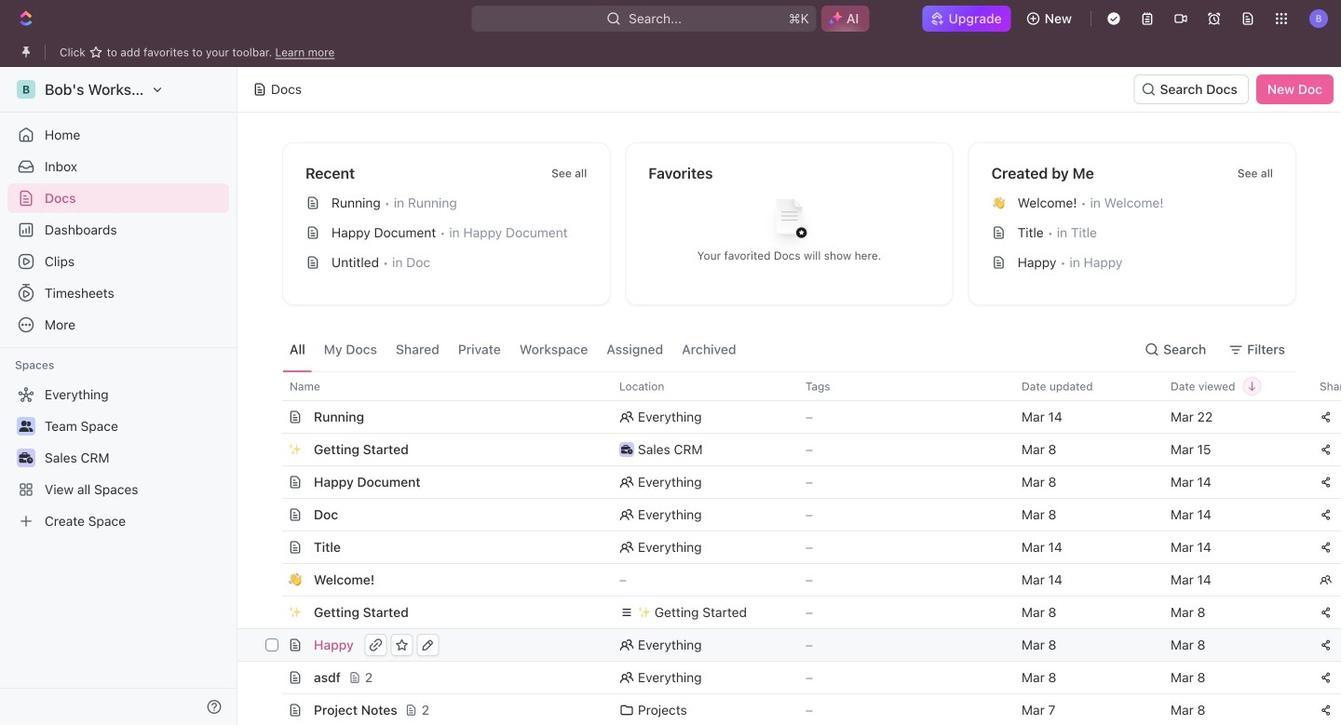 Task type: vqa. For each thing, say whether or not it's contained in the screenshot.
tab list
yes



Task type: describe. For each thing, give the bounding box(es) containing it.
no favorited docs image
[[752, 185, 827, 259]]

user group image
[[19, 421, 33, 432]]

bob's workspace, , element
[[17, 80, 35, 99]]

business time image inside sidebar "navigation"
[[19, 453, 33, 464]]



Task type: locate. For each thing, give the bounding box(es) containing it.
tab list
[[282, 328, 744, 372]]

1 horizontal spatial business time image
[[621, 445, 633, 455]]

business time image
[[621, 445, 633, 455], [19, 453, 33, 464]]

sidebar navigation
[[0, 67, 241, 726]]

table
[[238, 372, 1342, 726]]

0 horizontal spatial business time image
[[19, 453, 33, 464]]

tree
[[7, 380, 229, 537]]

tree inside sidebar "navigation"
[[7, 380, 229, 537]]

row
[[262, 372, 1342, 402], [262, 401, 1342, 434], [262, 433, 1342, 467], [262, 466, 1342, 499], [262, 498, 1342, 532], [262, 531, 1342, 565], [262, 564, 1342, 597], [262, 596, 1342, 630], [238, 629, 1342, 662], [262, 662, 1342, 695], [262, 694, 1342, 726]]



